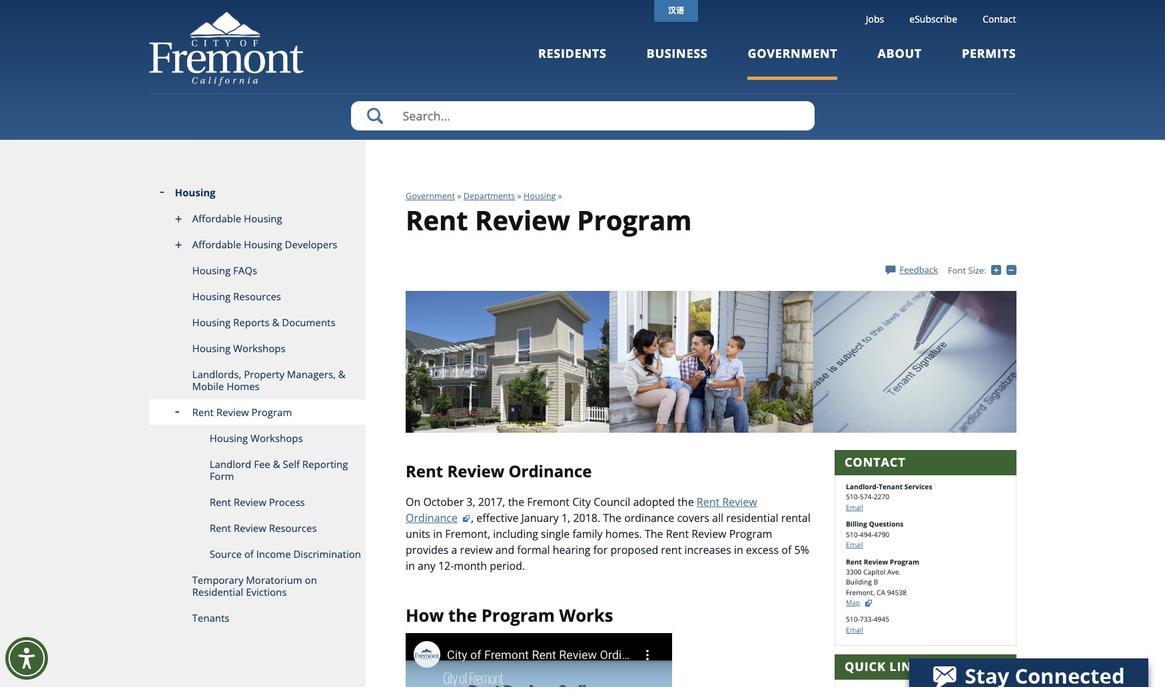 Task type: vqa. For each thing, say whether or not it's contained in the screenshot.
areas
no



Task type: describe. For each thing, give the bounding box(es) containing it.
affordable housing
[[192, 212, 282, 225]]

income
[[256, 548, 291, 561]]

map link
[[846, 598, 873, 607]]

on
[[305, 574, 317, 587]]

3,
[[467, 495, 475, 510]]

email link for 494-
[[846, 540, 863, 550]]

how the program works
[[406, 604, 613, 628]]

0 horizontal spatial housing link
[[149, 180, 366, 206]]

about
[[878, 45, 922, 61]]

of inside , effective january 1, 2018. the ordinance covers all residential rental units in fremont, including single family homes. the rent review program provides a review and formal hearing for proposed rent increases in excess of 5% in any 12-month period.
[[782, 543, 792, 558]]

excess
[[746, 543, 779, 558]]

residential
[[192, 586, 243, 599]]

january
[[521, 511, 559, 526]]

rent inside government » departments » housing rent review program
[[406, 202, 468, 238]]

services
[[905, 482, 932, 492]]

housing inside "affordable housing developers" link
[[244, 238, 282, 251]]

including
[[493, 527, 538, 542]]

landlord-
[[846, 482, 879, 492]]

& inside the landlords, property managers, & mobile homes
[[338, 368, 346, 381]]

rental
[[781, 511, 811, 526]]

fee
[[254, 458, 270, 471]]

form
[[210, 470, 234, 483]]

rent review program header image
[[406, 291, 1016, 433]]

contact link
[[983, 13, 1016, 25]]

review inside rent review program 3300 capitol ave. building b fremont, ca 94538 map
[[864, 557, 888, 567]]

1,
[[562, 511, 570, 526]]

0 vertical spatial resources
[[233, 290, 281, 303]]

family
[[572, 527, 603, 542]]

ca
[[877, 588, 885, 597]]

government » departments » housing rent review program
[[406, 191, 692, 238]]

574-
[[860, 493, 874, 502]]

housing inside housing link
[[175, 186, 216, 199]]

rent review resources link
[[149, 516, 366, 542]]

rent review process link
[[149, 490, 366, 516]]

esubscribe
[[910, 13, 957, 25]]

faqs
[[233, 264, 257, 277]]

landlords,
[[192, 368, 241, 381]]

review inside , effective january 1, 2018. the ordinance covers all residential rental units in fremont, including single family homes. the rent review program provides a review and formal hearing for proposed rent increases in excess of 5% in any 12-month period.
[[692, 527, 726, 542]]

month
[[454, 559, 487, 574]]

program inside government » departments » housing rent review program
[[577, 202, 692, 238]]

reporting
[[302, 458, 348, 471]]

2018.
[[573, 511, 600, 526]]

733-
[[860, 615, 874, 625]]

1 rent review ordinance from the top
[[406, 461, 592, 483]]

about link
[[878, 45, 922, 80]]

email inside 510-733-4945 email
[[846, 625, 863, 635]]

property
[[244, 368, 284, 381]]

tenants
[[192, 612, 230, 625]]

works
[[559, 604, 613, 628]]

how
[[406, 604, 444, 628]]

rent review resources
[[210, 522, 317, 535]]

effective
[[477, 511, 519, 526]]

tenant
[[879, 482, 903, 492]]

october
[[423, 495, 464, 510]]

1 horizontal spatial ordinance
[[509, 461, 592, 483]]

adopted
[[633, 495, 675, 510]]

2 » from the left
[[517, 191, 522, 202]]

jobs link
[[866, 13, 884, 25]]

rent review program link
[[149, 400, 366, 426]]

1 vertical spatial the
[[645, 527, 663, 542]]

fremont, inside , effective january 1, 2018. the ordinance covers all residential rental units in fremont, including single family homes. the rent review program provides a review and formal hearing for proposed rent increases in excess of 5% in any 12-month period.
[[445, 527, 490, 542]]

residents link
[[538, 45, 607, 80]]

source of income discrimination
[[210, 548, 361, 561]]

housing faqs
[[192, 264, 257, 277]]

,
[[471, 511, 474, 526]]

single
[[541, 527, 570, 542]]

government for government
[[748, 45, 838, 61]]

2270
[[874, 493, 889, 502]]

housing resources link
[[149, 284, 366, 310]]

on october 3, 2017, the fremont city council adopted the
[[406, 495, 697, 510]]

billing
[[846, 520, 867, 529]]

tenants link
[[149, 606, 366, 632]]

quick links
[[845, 659, 928, 675]]

links
[[890, 659, 928, 675]]

provides
[[406, 543, 449, 558]]

housing inside housing resources link
[[192, 290, 231, 303]]

0 vertical spatial in
[[433, 527, 442, 542]]

reports
[[233, 316, 270, 329]]

esubscribe link
[[910, 13, 957, 25]]

council
[[594, 495, 630, 510]]

discrimination
[[293, 548, 361, 561]]

2017,
[[478, 495, 505, 510]]

0 horizontal spatial the
[[448, 604, 477, 628]]

510- inside the billing questions 510-494-4790 email
[[846, 530, 860, 539]]

jobs
[[866, 13, 884, 25]]

city
[[572, 495, 591, 510]]

review inside 'link'
[[722, 495, 757, 510]]

self
[[283, 458, 300, 471]]

workshops for 1st housing workshops link from the bottom
[[251, 432, 303, 445]]

Search text field
[[351, 101, 814, 131]]

departments link
[[463, 191, 515, 202]]

formal
[[517, 543, 550, 558]]

landlord fee & self reporting form
[[210, 458, 348, 483]]

managers,
[[287, 368, 336, 381]]

font size:
[[948, 264, 986, 276]]

housing faqs link
[[149, 258, 366, 284]]

rent
[[661, 543, 682, 558]]

temporary moratorium on residential evictions
[[192, 574, 317, 599]]

affordable housing developers
[[192, 238, 337, 251]]

columnusercontrol4 main content
[[406, 433, 814, 687]]

, effective january 1, 2018. the ordinance covers all residential rental units in fremont, including single family homes. the rent review program provides a review and formal hearing for proposed rent increases in excess of 5% in any 12-month period.
[[406, 511, 811, 574]]

94538
[[887, 588, 907, 597]]

1 vertical spatial government link
[[406, 191, 455, 202]]



Task type: locate. For each thing, give the bounding box(es) containing it.
housing workshops for first housing workshops link
[[192, 342, 286, 355]]

housing up landlords,
[[192, 342, 231, 355]]

for
[[593, 543, 608, 558]]

review inside government » departments » housing rent review program
[[475, 202, 570, 238]]

housing up landlord
[[210, 432, 248, 445]]

0 vertical spatial housing workshops link
[[149, 336, 366, 362]]

2 horizontal spatial in
[[734, 543, 743, 558]]

review
[[460, 543, 493, 558]]

residential
[[726, 511, 779, 526]]

0 vertical spatial affordable
[[192, 212, 241, 225]]

size:
[[968, 264, 986, 276]]

program inside rent review program 3300 capitol ave. building b fremont, ca 94538 map
[[890, 557, 919, 567]]

1 horizontal spatial of
[[782, 543, 792, 558]]

housing workshops link up fee
[[149, 426, 366, 452]]

affordable up housing faqs on the left top of the page
[[192, 238, 241, 251]]

rent review ordinance up 2017,
[[406, 461, 592, 483]]

housing inside affordable housing link
[[244, 212, 282, 225]]

2 vertical spatial in
[[406, 559, 415, 574]]

contact up permits
[[983, 13, 1016, 25]]

510- down 'landlord-'
[[846, 493, 860, 502]]

billing questions 510-494-4790 email
[[846, 520, 904, 550]]

& right fee
[[273, 458, 280, 471]]

1 vertical spatial contact
[[845, 455, 906, 471]]

b
[[874, 578, 878, 587]]

review
[[475, 202, 570, 238], [216, 406, 249, 419], [447, 461, 504, 483], [722, 495, 757, 510], [234, 496, 266, 509], [234, 522, 266, 535], [692, 527, 726, 542], [864, 557, 888, 567]]

housing workshops link up property
[[149, 336, 366, 362]]

1 vertical spatial rent review ordinance
[[406, 495, 757, 526]]

permits link
[[962, 45, 1016, 80]]

1 vertical spatial workshops
[[251, 432, 303, 445]]

2 vertical spatial 510-
[[846, 615, 860, 625]]

5%
[[794, 543, 809, 558]]

0 vertical spatial rent review ordinance
[[406, 461, 592, 483]]

fremont
[[527, 495, 570, 510]]

1 housing workshops link from the top
[[149, 336, 366, 362]]

0 vertical spatial fremont,
[[445, 527, 490, 542]]

program
[[577, 202, 692, 238], [252, 406, 292, 419], [729, 527, 772, 542], [890, 557, 919, 567], [481, 604, 555, 628]]

housing workshops link
[[149, 336, 366, 362], [149, 426, 366, 452]]

of right source
[[244, 548, 254, 561]]

stay connected image
[[909, 656, 1147, 687]]

program for rent review program 3300 capitol ave. building b fremont, ca 94538 map
[[890, 557, 919, 567]]

0 horizontal spatial in
[[406, 559, 415, 574]]

1 horizontal spatial fremont,
[[846, 588, 875, 597]]

& inside housing reports & documents link
[[272, 316, 279, 329]]

4945
[[874, 615, 889, 625]]

program inside , effective january 1, 2018. the ordinance covers all residential rental units in fremont, including single family homes. the rent review program provides a review and formal hearing for proposed rent increases in excess of 5% in any 12-month period.
[[729, 527, 772, 542]]

housing workshops for 1st housing workshops link from the bottom
[[210, 432, 303, 445]]

housing down housing faqs on the left top of the page
[[192, 290, 231, 303]]

0 vertical spatial email
[[846, 503, 863, 512]]

1 vertical spatial ordinance
[[406, 511, 458, 526]]

affordable for affordable housing developers
[[192, 238, 241, 251]]

rent review ordinance up family
[[406, 495, 757, 526]]

1 horizontal spatial housing link
[[524, 191, 556, 202]]

email link down 574- at the bottom of page
[[846, 503, 863, 512]]

3 email link from the top
[[846, 625, 863, 635]]

rent review ordinance
[[406, 461, 592, 483], [406, 495, 757, 526]]

» right departments link
[[517, 191, 522, 202]]

1 » from the left
[[457, 191, 461, 202]]

quick
[[845, 659, 886, 675]]

0 horizontal spatial »
[[457, 191, 461, 202]]

0 horizontal spatial government link
[[406, 191, 455, 202]]

housing right departments
[[524, 191, 556, 202]]

period.
[[490, 559, 525, 574]]

resources down process
[[269, 522, 317, 535]]

2 email from the top
[[846, 540, 863, 550]]

510- inside "landlord-tenant services 510-574-2270 email"
[[846, 493, 860, 502]]

process
[[269, 496, 305, 509]]

housing link right departments
[[524, 191, 556, 202]]

-
[[1016, 264, 1019, 276]]

0 vertical spatial email link
[[846, 503, 863, 512]]

government inside government » departments » housing rent review program
[[406, 191, 455, 202]]

fremont, up map link
[[846, 588, 875, 597]]

510- down billing
[[846, 530, 860, 539]]

housing workshops
[[192, 342, 286, 355], [210, 432, 303, 445]]

the down council at bottom
[[603, 511, 622, 526]]

the
[[603, 511, 622, 526], [645, 527, 663, 542]]

resources
[[233, 290, 281, 303], [269, 522, 317, 535]]

2 horizontal spatial the
[[678, 495, 694, 510]]

0 horizontal spatial ordinance
[[406, 511, 458, 526]]

1 vertical spatial government
[[406, 191, 455, 202]]

housing inside housing reports & documents link
[[192, 316, 231, 329]]

1 vertical spatial 510-
[[846, 530, 860, 539]]

contact up 'landlord-'
[[845, 455, 906, 471]]

0 horizontal spatial the
[[603, 511, 622, 526]]

1 vertical spatial resources
[[269, 522, 317, 535]]

the right how
[[448, 604, 477, 628]]

1 affordable from the top
[[192, 212, 241, 225]]

housing reports & documents link
[[149, 310, 366, 336]]

rent review process
[[210, 496, 305, 509]]

affordable
[[192, 212, 241, 225], [192, 238, 241, 251]]

housing down the housing resources
[[192, 316, 231, 329]]

& right reports
[[272, 316, 279, 329]]

the up the covers
[[678, 495, 694, 510]]

resources down housing faqs link
[[233, 290, 281, 303]]

2 510- from the top
[[846, 530, 860, 539]]

1 vertical spatial &
[[338, 368, 346, 381]]

ordinance
[[624, 511, 674, 526]]

0 vertical spatial workshops
[[233, 342, 286, 355]]

program for rent review program
[[252, 406, 292, 419]]

12-
[[438, 559, 454, 574]]

2 email link from the top
[[846, 540, 863, 550]]

2 affordable from the top
[[192, 238, 241, 251]]

mobile
[[192, 380, 224, 393]]

0 vertical spatial &
[[272, 316, 279, 329]]

developers
[[285, 238, 337, 251]]

1 horizontal spatial government
[[748, 45, 838, 61]]

rent review ordinance link
[[406, 495, 757, 526]]

documents
[[282, 316, 335, 329]]

how rent review works element
[[406, 634, 672, 687]]

ordinance up on october 3, 2017, the fremont city council adopted the
[[509, 461, 592, 483]]

1 vertical spatial email
[[846, 540, 863, 550]]

map
[[846, 598, 860, 607]]

1 vertical spatial fremont,
[[846, 588, 875, 597]]

building
[[846, 578, 872, 587]]

email inside the billing questions 510-494-4790 email
[[846, 540, 863, 550]]

the right 2017,
[[508, 495, 524, 510]]

1 vertical spatial in
[[734, 543, 743, 558]]

email inside "landlord-tenant services 510-574-2270 email"
[[846, 503, 863, 512]]

font size: link
[[948, 264, 986, 276]]

landlords, property managers, & mobile homes link
[[149, 362, 366, 400]]

& inside landlord fee & self reporting form
[[273, 458, 280, 471]]

2 vertical spatial email
[[846, 625, 863, 635]]

1 horizontal spatial the
[[508, 495, 524, 510]]

1 email link from the top
[[846, 503, 863, 512]]

workshops for first housing workshops link
[[233, 342, 286, 355]]

1 vertical spatial housing workshops
[[210, 432, 303, 445]]

homes
[[227, 380, 260, 393]]

rent
[[406, 202, 468, 238], [192, 406, 214, 419], [406, 461, 443, 483], [697, 495, 720, 510], [210, 496, 231, 509], [210, 522, 231, 535], [666, 527, 689, 542], [846, 557, 862, 567]]

email down 574- at the bottom of page
[[846, 503, 863, 512]]

0 horizontal spatial contact
[[845, 455, 906, 471]]

landlords, property managers, & mobile homes
[[192, 368, 346, 393]]

3 510- from the top
[[846, 615, 860, 625]]

housing down affordable housing link
[[244, 238, 282, 251]]

feedback link
[[886, 264, 938, 276]]

government for government » departments » housing rent review program
[[406, 191, 455, 202]]

0 horizontal spatial fremont,
[[445, 527, 490, 542]]

510-733-4945 email
[[846, 615, 889, 635]]

on
[[406, 495, 421, 510]]

1 510- from the top
[[846, 493, 860, 502]]

housing up affordable housing developers
[[244, 212, 282, 225]]

affordable for affordable housing
[[192, 212, 241, 225]]

housing workshops down reports
[[192, 342, 286, 355]]

housing workshops down rent review program link
[[210, 432, 303, 445]]

any
[[418, 559, 436, 574]]

email down 733-
[[846, 625, 863, 635]]

510- down map
[[846, 615, 860, 625]]

rent review program
[[192, 406, 292, 419]]

1 email from the top
[[846, 503, 863, 512]]

1 vertical spatial email link
[[846, 540, 863, 550]]

in left any
[[406, 559, 415, 574]]

rent inside rent review program 3300 capitol ave. building b fremont, ca 94538 map
[[846, 557, 862, 567]]

business
[[647, 45, 708, 61]]

email down 494- at the bottom right of page
[[846, 540, 863, 550]]

0 vertical spatial the
[[603, 511, 622, 526]]

housing reports & documents
[[192, 316, 335, 329]]

4790
[[874, 530, 889, 539]]

+ link
[[991, 264, 1006, 276]]

housing left faqs
[[192, 264, 231, 277]]

housing up affordable housing
[[175, 186, 216, 199]]

1 horizontal spatial the
[[645, 527, 663, 542]]

0 vertical spatial ordinance
[[509, 461, 592, 483]]

temporary moratorium on residential evictions link
[[149, 568, 366, 606]]

and
[[495, 543, 514, 558]]

housing inside housing faqs link
[[192, 264, 231, 277]]

rent inside , effective january 1, 2018. the ordinance covers all residential rental units in fremont, including single family homes. the rent review program provides a review and formal hearing for proposed rent increases in excess of 5% in any 12-month period.
[[666, 527, 689, 542]]

housing link up affordable housing
[[149, 180, 366, 206]]

source of income discrimination link
[[149, 542, 366, 568]]

email link down 733-
[[846, 625, 863, 635]]

in up provides
[[433, 527, 442, 542]]

departments
[[463, 191, 515, 202]]

font
[[948, 264, 966, 276]]

affordable up "affordable housing developers" link
[[192, 212, 241, 225]]

ordinance down october
[[406, 511, 458, 526]]

0 horizontal spatial government
[[406, 191, 455, 202]]

landlord
[[210, 458, 251, 471]]

1 vertical spatial affordable
[[192, 238, 241, 251]]

feedback
[[900, 264, 938, 276]]

covers
[[677, 511, 709, 526]]

0 vertical spatial contact
[[983, 13, 1016, 25]]

in left excess
[[734, 543, 743, 558]]

rent inside rent review ordinance
[[697, 495, 720, 510]]

2 rent review ordinance from the top
[[406, 495, 757, 526]]

the down ordinance
[[645, 527, 663, 542]]

& for self
[[273, 458, 280, 471]]

1 vertical spatial housing workshops link
[[149, 426, 366, 452]]

0 vertical spatial government
[[748, 45, 838, 61]]

& right managers,
[[338, 368, 346, 381]]

1 horizontal spatial in
[[433, 527, 442, 542]]

2 housing workshops link from the top
[[149, 426, 366, 452]]

housing
[[175, 186, 216, 199], [524, 191, 556, 202], [244, 212, 282, 225], [244, 238, 282, 251], [192, 264, 231, 277], [192, 290, 231, 303], [192, 316, 231, 329], [192, 342, 231, 355], [210, 432, 248, 445]]

landlord fee & self reporting form link
[[149, 452, 366, 490]]

0 vertical spatial government link
[[748, 45, 838, 80]]

0 vertical spatial 510-
[[846, 493, 860, 502]]

email link down 494- at the bottom right of page
[[846, 540, 863, 550]]

email link for 510-
[[846, 503, 863, 512]]

affordable housing developers link
[[149, 232, 366, 258]]

email link
[[846, 503, 863, 512], [846, 540, 863, 550], [846, 625, 863, 635]]

housing resources
[[192, 290, 281, 303]]

fremont,
[[445, 527, 490, 542], [846, 588, 875, 597]]

ordinance
[[509, 461, 592, 483], [406, 511, 458, 526]]

+
[[1001, 264, 1006, 276]]

» left departments
[[457, 191, 461, 202]]

program inside rent review program link
[[252, 406, 292, 419]]

0 vertical spatial housing workshops
[[192, 342, 286, 355]]

2 vertical spatial email link
[[846, 625, 863, 635]]

rent review program 3300 capitol ave. building b fremont, ca 94538 map
[[846, 557, 919, 607]]

510- inside 510-733-4945 email
[[846, 615, 860, 625]]

1 horizontal spatial »
[[517, 191, 522, 202]]

fremont, down ,
[[445, 527, 490, 542]]

ordinance inside rent review ordinance
[[406, 511, 458, 526]]

program for how the program works
[[481, 604, 555, 628]]

0 horizontal spatial of
[[244, 548, 254, 561]]

workshops up self
[[251, 432, 303, 445]]

&
[[272, 316, 279, 329], [338, 368, 346, 381], [273, 458, 280, 471]]

1 horizontal spatial contact
[[983, 13, 1016, 25]]

fremont, inside rent review program 3300 capitol ave. building b fremont, ca 94538 map
[[846, 588, 875, 597]]

3 email from the top
[[846, 625, 863, 635]]

1 horizontal spatial government link
[[748, 45, 838, 80]]

workshops down housing reports & documents link on the top of page
[[233, 342, 286, 355]]

housing inside government » departments » housing rent review program
[[524, 191, 556, 202]]

2 vertical spatial &
[[273, 458, 280, 471]]

of left 5%
[[782, 543, 792, 558]]

& for documents
[[272, 316, 279, 329]]



